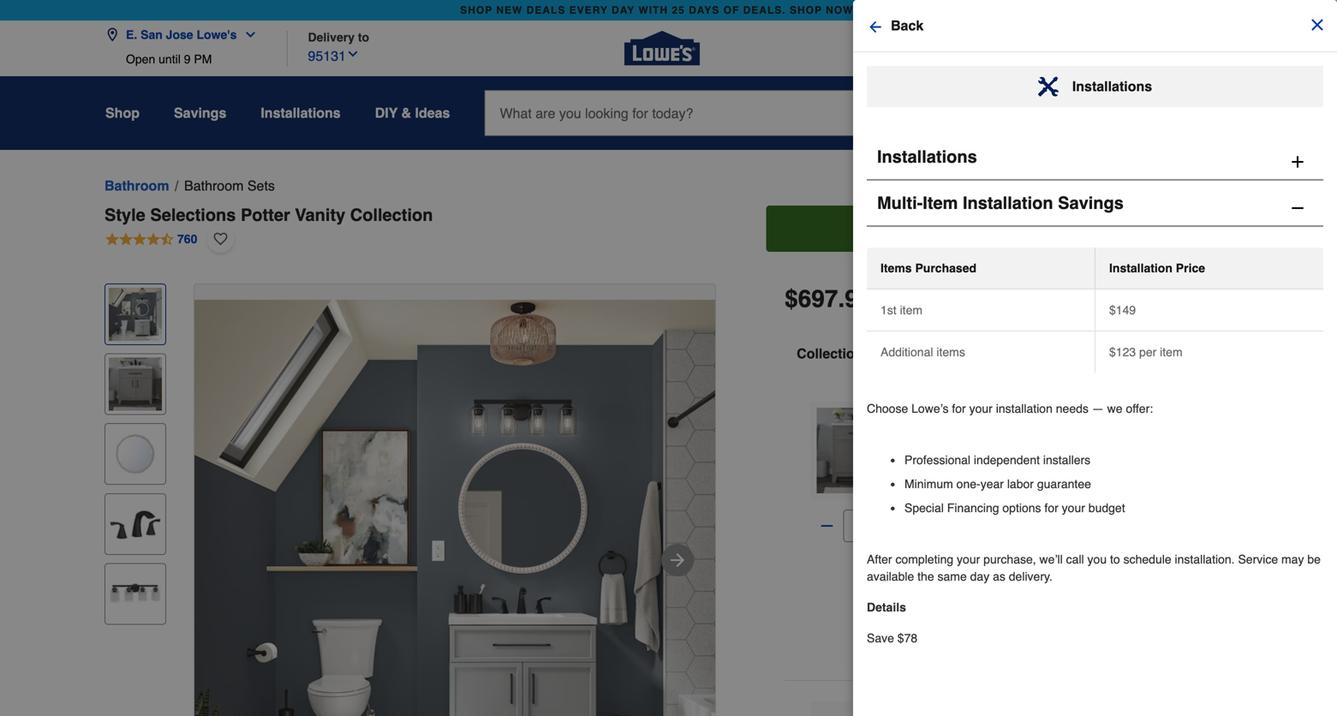 Task type: locate. For each thing, give the bounding box(es) containing it.
2 vertical spatial save
[[867, 632, 895, 645]]

$579.00
[[935, 494, 978, 507]]

0 vertical spatial $
[[785, 285, 798, 313]]

1 horizontal spatial save
[[899, 299, 931, 314]]

your down guarantee
[[1062, 501, 1086, 515]]

1 horizontal spatial .
[[975, 465, 978, 477]]

installation.
[[1175, 553, 1235, 566]]

shop
[[460, 4, 493, 16], [790, 4, 823, 16]]

0 horizontal spatial savings
[[174, 105, 227, 121]]

items down multi-item installation savings
[[975, 221, 1011, 237]]

potter down 'sets'
[[241, 205, 290, 225]]

349
[[940, 462, 975, 486]]

after completing your purchase, we'll call you to schedule installation. service may be available the same day as delivery.
[[867, 553, 1321, 584]]

your up sink
[[970, 402, 993, 416]]

0 horizontal spatial to
[[358, 30, 369, 44]]

2 horizontal spatial installations
[[1073, 78, 1153, 94]]

to right the you on the bottom right
[[1111, 553, 1121, 566]]

4.5 stars image
[[105, 229, 198, 248]]

pm
[[194, 52, 212, 66]]

0 vertical spatial installation
[[963, 193, 1054, 213]]

save $78
[[867, 632, 918, 645]]

1 vertical spatial selections
[[967, 404, 1027, 417]]

may
[[1282, 553, 1305, 566]]

0 vertical spatial savings
[[174, 105, 227, 121]]

items right selected
[[1205, 344, 1234, 357]]

delivery to
[[308, 30, 369, 44]]

for down guarantee
[[1045, 501, 1059, 515]]

chevron down image down delivery to
[[346, 47, 360, 61]]

None search field
[[485, 90, 952, 152]]

location image
[[105, 28, 119, 42]]

chevron down image inside 95131 button
[[346, 47, 360, 61]]

. for 96
[[838, 285, 845, 313]]

1 vertical spatial installations
[[261, 105, 341, 121]]

to right delivery
[[358, 30, 369, 44]]

lowe's home improvement lists image
[[993, 99, 1014, 120]]

0 horizontal spatial collection
[[350, 205, 433, 225]]

blue image
[[1007, 571, 1034, 598]]

choose
[[867, 402, 909, 416]]

0 horizontal spatial vanity
[[295, 205, 346, 225]]

1 horizontal spatial for
[[1045, 501, 1059, 515]]

0 horizontal spatial item
[[900, 303, 923, 317]]

style down the bathroom link
[[105, 205, 146, 225]]

1 horizontal spatial installations
[[877, 147, 977, 167]]

chevron down image right "jose" at top
[[237, 28, 257, 42]]

selections up 760 at the top
[[150, 205, 236, 225]]

1 horizontal spatial 4
[[1145, 344, 1151, 357]]

professional
[[905, 453, 971, 467]]

special
[[905, 501, 944, 515]]

save for $579.00
[[985, 494, 1013, 507]]

save down minimum one-year labor guarantee
[[985, 494, 1013, 507]]

installation
[[996, 402, 1053, 416]]

4 for 4 selected items
[[1145, 344, 1151, 357]]

order
[[987, 43, 1018, 57]]

0 vertical spatial 4
[[1215, 95, 1221, 107]]

760 button
[[105, 225, 198, 253]]

item right per
[[1160, 345, 1183, 359]]

chevron down image
[[237, 28, 257, 42], [346, 47, 360, 61]]

760
[[177, 232, 197, 246]]

1 vertical spatial item
[[1160, 345, 1183, 359]]

year
[[981, 477, 1004, 491]]

1 horizontal spatial lowe's
[[855, 43, 892, 57]]

independent
[[974, 453, 1040, 467]]

savings up cart
[[1058, 193, 1124, 213]]

0 horizontal spatial shop
[[460, 4, 493, 16]]

0 vertical spatial potter
[[241, 205, 290, 225]]

1 horizontal spatial $
[[935, 465, 940, 477]]

4 inside button
[[1215, 95, 1221, 107]]

4 selected items
[[1145, 344, 1234, 357]]

now
[[826, 4, 854, 16]]

$ left 96
[[785, 285, 798, 313]]

0 horizontal spatial $
[[785, 285, 798, 313]]

to left cart
[[1015, 221, 1027, 237]]

lowe's inside button
[[197, 28, 237, 42]]

2 horizontal spatial to
[[1111, 553, 1121, 566]]

lowe's home improvement notification center image
[[1062, 100, 1082, 120]]

savings
[[174, 105, 227, 121], [1058, 193, 1124, 213]]

$123 per item
[[1110, 345, 1183, 359]]

0 horizontal spatial chevron down image
[[237, 28, 257, 42]]

1 vertical spatial chevron down image
[[346, 47, 360, 61]]

1 vertical spatial vanity
[[1053, 421, 1086, 434]]

1 vertical spatial to
[[1015, 221, 1027, 237]]

2 vertical spatial 4
[[1145, 344, 1151, 357]]

shop
[[105, 105, 140, 121]]

4 down pro
[[1215, 95, 1221, 107]]

savings down pm
[[174, 105, 227, 121]]

vanity inside "potter 30-in gray single sink bathroom vanity with white cultured marble top"
[[1053, 421, 1086, 434]]

$ up minimum
[[935, 465, 940, 477]]

labor
[[1008, 477, 1034, 491]]

1 horizontal spatial potter
[[1030, 404, 1062, 417]]

bathroom left 'sets'
[[184, 178, 244, 194]]

1 vertical spatial for
[[1045, 501, 1059, 515]]

1 vertical spatial .
[[975, 465, 978, 477]]

$ inside "$ 349 . 00"
[[935, 465, 940, 477]]

0 horizontal spatial 4
[[963, 221, 971, 237]]

1 horizontal spatial item
[[1160, 345, 1183, 359]]

1 horizontal spatial collection
[[797, 346, 863, 362]]

item right 1st
[[900, 303, 923, 317]]

items
[[975, 221, 1011, 237], [881, 261, 912, 275], [1205, 344, 1234, 357], [867, 346, 903, 362]]

installations button
[[261, 98, 341, 129]]

2 vertical spatial your
[[957, 553, 981, 566]]

cultured
[[969, 438, 1014, 452]]

heart outline image
[[214, 230, 227, 249]]

.
[[838, 285, 845, 313], [975, 465, 978, 477]]

2 horizontal spatial lowe's
[[1153, 43, 1190, 57]]

1 horizontal spatial vanity
[[1053, 421, 1086, 434]]

selected
[[1155, 344, 1201, 357]]

collection
[[350, 205, 433, 225], [797, 346, 863, 362]]

1 vertical spatial your
[[1062, 501, 1086, 515]]

bathroom link
[[105, 176, 169, 196]]

0 vertical spatial installations
[[1073, 78, 1153, 94]]

style up single
[[935, 404, 963, 417]]

assembly image
[[1038, 76, 1059, 97]]

per
[[1140, 345, 1157, 359]]

1 horizontal spatial chevron down image
[[346, 47, 360, 61]]

lowe's pro
[[1153, 43, 1219, 57]]

0 horizontal spatial lowe's
[[197, 28, 237, 42]]

. inside "$ 349 . 00"
[[975, 465, 978, 477]]

$78
[[898, 632, 918, 645]]

installations down the camera icon
[[877, 147, 977, 167]]

1 horizontal spatial style
[[935, 404, 963, 417]]

we
[[1108, 402, 1123, 416]]

1 horizontal spatial bathroom
[[184, 178, 244, 194]]

for
[[952, 402, 966, 416], [1045, 501, 1059, 515]]

selections up sink
[[967, 404, 1027, 417]]

savings button
[[174, 98, 227, 129]]

4 right add
[[963, 221, 971, 237]]

delivery
[[308, 30, 355, 44]]

bathroom down "installation"
[[998, 421, 1050, 434]]

to
[[358, 30, 369, 44], [1015, 221, 1027, 237], [1111, 553, 1121, 566]]

0 horizontal spatial selections
[[150, 205, 236, 225]]

$149
[[1110, 303, 1136, 317]]

0 vertical spatial style
[[105, 205, 146, 225]]

deals
[[527, 4, 566, 16]]

0 vertical spatial save
[[899, 299, 931, 314]]

close image
[[1309, 16, 1326, 33]]

shop left new
[[460, 4, 493, 16]]

title image
[[109, 288, 162, 341], [109, 358, 162, 411], [109, 428, 162, 481], [109, 498, 162, 551], [109, 568, 162, 621]]

minimum one-year labor guarantee
[[905, 477, 1092, 491]]

available
[[867, 570, 915, 584]]

installations up lowe's home improvement account icon
[[1073, 78, 1153, 94]]

. up one- at the bottom
[[975, 465, 978, 477]]

. left |
[[838, 285, 845, 313]]

lowe's for lowe's credit center
[[855, 43, 892, 57]]

save left '$78'
[[867, 632, 895, 645]]

1 horizontal spatial installation
[[1110, 261, 1173, 275]]

0 vertical spatial .
[[838, 285, 845, 313]]

0 vertical spatial to
[[358, 30, 369, 44]]

installation price
[[1110, 261, 1206, 275]]

purchased
[[916, 261, 977, 275]]

0 horizontal spatial bathroom
[[105, 178, 169, 194]]

0 vertical spatial chevron down image
[[237, 28, 257, 42]]

2 vertical spatial to
[[1111, 553, 1121, 566]]

0 vertical spatial your
[[970, 402, 993, 416]]

0 vertical spatial collection
[[350, 205, 433, 225]]

0 vertical spatial selections
[[150, 205, 236, 225]]

items down 1st
[[867, 346, 903, 362]]

save for $927.96
[[899, 299, 931, 314]]

2 vertical spatial installations
[[877, 147, 977, 167]]

2 horizontal spatial 4
[[1215, 95, 1221, 107]]

$ for 349
[[935, 465, 940, 477]]

price
[[1176, 261, 1206, 275]]

bathroom
[[105, 178, 169, 194], [184, 178, 244, 194], [998, 421, 1050, 434]]

1 horizontal spatial savings
[[1058, 193, 1124, 213]]

4 right $123
[[1145, 344, 1151, 357]]

style
[[105, 205, 146, 225], [935, 404, 963, 417]]

potter
[[241, 205, 290, 225], [1030, 404, 1062, 417]]

weekly
[[1076, 43, 1115, 57]]

day
[[612, 4, 635, 16]]

0 vertical spatial item
[[900, 303, 923, 317]]

save inside $927.96 save
[[899, 299, 931, 314]]

weekly ad link
[[1076, 41, 1133, 58]]

0 horizontal spatial .
[[838, 285, 845, 313]]

lowe's for lowe's pro
[[1153, 43, 1190, 57]]

for up single
[[952, 402, 966, 416]]

0 vertical spatial vanity
[[295, 205, 346, 225]]

save down $927.96
[[899, 299, 931, 314]]

arrow right image
[[668, 550, 688, 571]]

as
[[993, 570, 1006, 584]]

installation up add 4 items to cart
[[963, 193, 1054, 213]]

1 vertical spatial savings
[[1058, 193, 1124, 213]]

1 title image from the top
[[109, 288, 162, 341]]

potter left 30- on the right bottom of the page
[[1030, 404, 1062, 417]]

shop new deals every day with 25 days of deals. shop now >
[[460, 4, 864, 16]]

search image
[[888, 103, 905, 120]]

1 vertical spatial potter
[[1030, 404, 1062, 417]]

white image
[[972, 571, 1000, 598]]

1 horizontal spatial to
[[1015, 221, 1027, 237]]

installations down 95131
[[261, 105, 341, 121]]

installers
[[1044, 453, 1091, 467]]

0 horizontal spatial installation
[[963, 193, 1054, 213]]

your inside after completing your purchase, we'll call you to schedule installation. service may be available the same day as delivery.
[[957, 553, 981, 566]]

2 horizontal spatial save
[[985, 494, 1013, 507]]

Stepper number input field with increment and decrement buttons number field
[[844, 510, 876, 542]]

1 horizontal spatial selections
[[967, 404, 1027, 417]]

bathroom up 4.5 stars "image" on the top left of the page
[[105, 178, 169, 194]]

1 vertical spatial style
[[935, 404, 963, 417]]

4 inside button
[[963, 221, 971, 237]]

. for 00
[[975, 465, 978, 477]]

collection items
[[797, 346, 903, 362]]

1 horizontal spatial shop
[[790, 4, 823, 16]]

completing
[[896, 553, 954, 566]]

your up day
[[957, 553, 981, 566]]

professional independent installers
[[905, 453, 1091, 467]]

order status link
[[987, 41, 1055, 58]]

save
[[899, 299, 931, 314], [985, 494, 1013, 507], [867, 632, 895, 645]]

2 horizontal spatial bathroom
[[998, 421, 1050, 434]]

0 horizontal spatial style
[[105, 205, 146, 225]]

1 vertical spatial save
[[985, 494, 1013, 507]]

lowe's up pm
[[197, 28, 237, 42]]

add 4 items to cart
[[933, 221, 1059, 237]]

vanity
[[295, 205, 346, 225], [1053, 421, 1086, 434]]

one-
[[957, 477, 981, 491]]

lowe's left pro
[[1153, 43, 1190, 57]]

installation up $149
[[1110, 261, 1173, 275]]

ideas
[[415, 105, 450, 121]]

shop left now
[[790, 4, 823, 16]]

arrow left image
[[867, 18, 884, 36]]

1 vertical spatial $
[[935, 465, 940, 477]]

1 vertical spatial 4
[[963, 221, 971, 237]]

lowe's down arrow left image
[[855, 43, 892, 57]]

2 shop from the left
[[790, 4, 823, 16]]

single
[[935, 421, 968, 434]]

bathroom sets
[[184, 178, 275, 194]]

installation
[[963, 193, 1054, 213], [1110, 261, 1173, 275]]

lowe's pro link
[[1153, 41, 1219, 58]]

0 vertical spatial for
[[952, 402, 966, 416]]



Task type: vqa. For each thing, say whether or not it's contained in the screenshot.
EVERY
yes



Task type: describe. For each thing, give the bounding box(es) containing it.
jose
[[166, 28, 193, 42]]

potter inside "potter 30-in gray single sink bathroom vanity with white cultured marble top"
[[1030, 404, 1062, 417]]

same
[[938, 570, 967, 584]]

needs
[[1056, 402, 1089, 416]]

$ for 697
[[785, 285, 798, 313]]

chevron down image inside e. san jose lowe's button
[[237, 28, 257, 42]]

manufacturer
[[935, 541, 1011, 554]]

with
[[1089, 421, 1111, 434]]

gray
[[1095, 404, 1121, 417]]

details
[[867, 601, 907, 614]]

after
[[867, 553, 893, 566]]

1 vertical spatial collection
[[797, 346, 863, 362]]

in
[[1083, 404, 1092, 417]]

1 vertical spatial installation
[[1110, 261, 1173, 275]]

minimum
[[905, 477, 954, 491]]

shop new deals every day with 25 days of deals. shop now > link
[[457, 0, 868, 21]]

4 for 4
[[1215, 95, 1221, 107]]

0 horizontal spatial for
[[952, 402, 966, 416]]

items up |
[[881, 261, 912, 275]]

e.
[[126, 28, 137, 42]]

minus image
[[1290, 198, 1307, 219]]

0 horizontal spatial potter
[[241, 205, 290, 225]]

Search Query text field
[[485, 91, 874, 135]]

choose lowe's for your installation needs — we offer:
[[867, 402, 1154, 416]]

we'll
[[1040, 553, 1063, 566]]

—
[[1092, 402, 1104, 416]]

>
[[858, 4, 864, 16]]

service
[[1239, 553, 1279, 566]]

multi-item installation savings
[[877, 193, 1124, 213]]

credit
[[896, 43, 928, 57]]

bathroom for bathroom
[[105, 178, 169, 194]]

items
[[937, 345, 966, 359]]

9
[[184, 52, 191, 66]]

days
[[689, 4, 720, 16]]

95131
[[308, 48, 346, 64]]

order status
[[987, 43, 1055, 57]]

30-
[[1065, 404, 1083, 417]]

25
[[672, 4, 685, 16]]

lowe's credit center link
[[855, 41, 967, 58]]

potter 30-in gray single sink bathroom vanity with white cultured marble top
[[935, 404, 1121, 452]]

you
[[1088, 553, 1107, 566]]

add 4 items to cart button
[[766, 206, 1225, 252]]

every
[[570, 4, 608, 16]]

lowe's home improvement account image
[[1130, 99, 1151, 120]]

sets
[[248, 178, 275, 194]]

items inside button
[[975, 221, 1011, 237]]

financing
[[948, 501, 1000, 515]]

sink
[[971, 421, 995, 434]]

|
[[882, 284, 889, 314]]

2 title image from the top
[[109, 358, 162, 411]]

options
[[1003, 501, 1042, 515]]

:
[[1084, 541, 1088, 554]]

diy & ideas button
[[375, 98, 450, 129]]

delivery.
[[1009, 570, 1053, 584]]

style selections
[[935, 404, 1027, 417]]

plus image
[[1290, 152, 1307, 172]]

of
[[724, 4, 740, 16]]

status
[[1021, 43, 1055, 57]]

style for style selections potter vanity collection
[[105, 205, 146, 225]]

style selections potter vanity collection
[[105, 205, 433, 225]]

deals.
[[743, 4, 786, 16]]

weekly ad
[[1076, 43, 1133, 57]]

white
[[935, 438, 965, 452]]

manufacturer color/finish :
[[935, 541, 1088, 554]]

gray image
[[938, 571, 966, 598]]

diy
[[375, 105, 398, 121]]

0 horizontal spatial installations
[[261, 105, 341, 121]]

4 title image from the top
[[109, 498, 162, 551]]

items purchased
[[881, 261, 977, 275]]

00
[[978, 465, 989, 477]]

minus image
[[819, 518, 836, 535]]

lowe's
[[912, 402, 949, 416]]

1st
[[881, 303, 897, 317]]

budget
[[1089, 501, 1126, 515]]

call
[[1067, 553, 1085, 566]]

selections for style selections
[[967, 404, 1027, 417]]

95131 button
[[308, 44, 360, 66]]

1 star image
[[935, 441, 1014, 459]]

lowe's home improvement cart image
[[1199, 100, 1219, 121]]

cart
[[1031, 221, 1059, 237]]

lowe's home improvement logo image
[[625, 11, 700, 86]]

with
[[639, 4, 668, 16]]

to inside after completing your purchase, we'll call you to schedule installation. service may be available the same day as delivery.
[[1111, 553, 1121, 566]]

3 title image from the top
[[109, 428, 162, 481]]

1 shop from the left
[[460, 4, 493, 16]]

camera image
[[927, 105, 944, 122]]

add
[[933, 221, 960, 237]]

guarantee
[[1038, 477, 1092, 491]]

selections for style selections potter vanity collection
[[150, 205, 236, 225]]

0 horizontal spatial save
[[867, 632, 895, 645]]

until
[[159, 52, 181, 66]]

$123
[[1110, 345, 1136, 359]]

e. san jose lowe's button
[[105, 18, 264, 52]]

back
[[891, 18, 924, 33]]

5 title image from the top
[[109, 568, 162, 621]]

$927.96 save
[[899, 280, 949, 314]]

bathroom sets link
[[184, 176, 275, 196]]

4 button
[[1175, 92, 1226, 133]]

$ 349 . 00
[[935, 462, 989, 486]]

697
[[798, 285, 838, 313]]

item
[[923, 193, 958, 213]]

bathroom for bathroom sets
[[184, 178, 244, 194]]

&
[[401, 105, 411, 121]]

san
[[141, 28, 163, 42]]

marble
[[1017, 438, 1054, 452]]

color/finish
[[1014, 541, 1084, 554]]

e. san jose lowe's
[[126, 28, 237, 42]]

style for style selections
[[935, 404, 963, 417]]

schedule
[[1124, 553, 1172, 566]]

to inside button
[[1015, 221, 1027, 237]]

offer:
[[1126, 402, 1154, 416]]

bathroom inside "potter 30-in gray single sink bathroom vanity with white cultured marble top"
[[998, 421, 1050, 434]]



